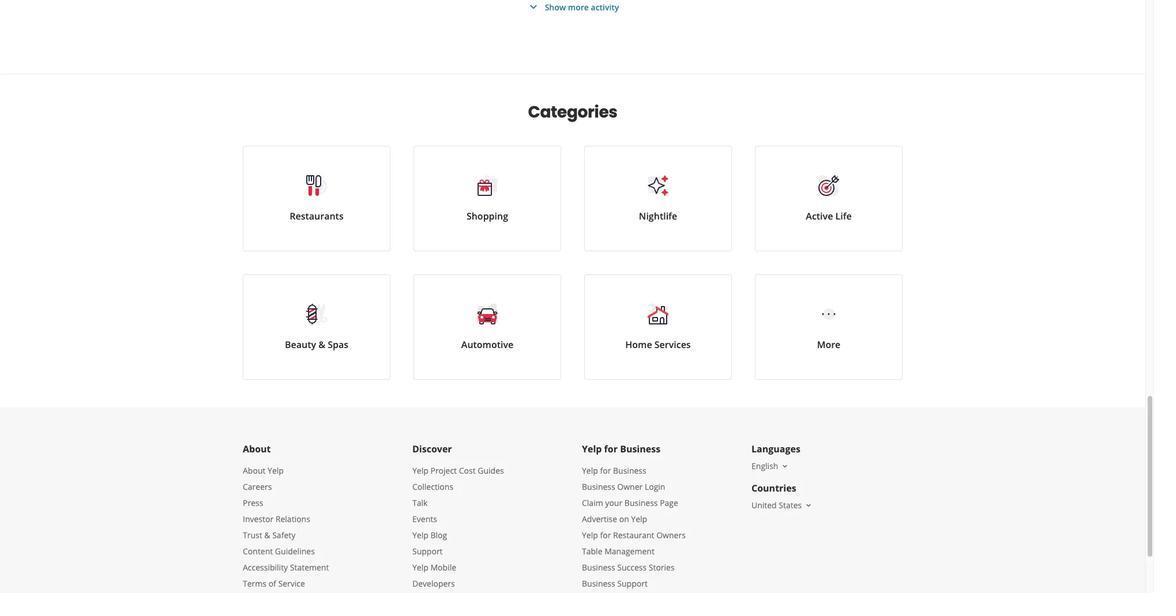 Task type: vqa. For each thing, say whether or not it's contained in the screenshot.


Task type: locate. For each thing, give the bounding box(es) containing it.
yelp right the on
[[632, 514, 648, 525]]

about up about yelp link
[[243, 443, 271, 456]]

0 vertical spatial about
[[243, 443, 271, 456]]

yelp project cost guides collections talk events yelp blog support yelp mobile developers
[[413, 466, 504, 590]]

spas
[[328, 339, 349, 352]]

for up business owner login link
[[601, 466, 611, 477]]

1 vertical spatial for
[[601, 466, 611, 477]]

statement
[[290, 563, 329, 574]]

business support link
[[582, 579, 648, 590]]

yelp for business business owner login claim your business page advertise on yelp yelp for restaurant owners table management business success stories business support
[[582, 466, 686, 590]]

life
[[836, 210, 852, 223]]

states
[[779, 500, 802, 511]]

support link
[[413, 547, 443, 558]]

careers link
[[243, 482, 272, 493]]

1 vertical spatial &
[[265, 530, 270, 541]]

1 vertical spatial support
[[618, 579, 648, 590]]

languages
[[752, 443, 801, 456]]

1 horizontal spatial &
[[319, 339, 326, 352]]

yelp
[[582, 443, 602, 456], [268, 466, 284, 477], [413, 466, 429, 477], [582, 466, 598, 477], [632, 514, 648, 525], [413, 530, 429, 541], [582, 530, 598, 541], [413, 563, 429, 574]]

for up the yelp for business link
[[605, 443, 618, 456]]

support
[[413, 547, 443, 558], [618, 579, 648, 590]]

developers link
[[413, 579, 455, 590]]

project
[[431, 466, 457, 477]]

yelp up the yelp for business link
[[582, 443, 602, 456]]

talk
[[413, 498, 428, 509]]

collections link
[[413, 482, 454, 493]]

investor
[[243, 514, 274, 525]]

1 about from the top
[[243, 443, 271, 456]]

safety
[[273, 530, 296, 541]]

yelp mobile link
[[413, 563, 457, 574]]

yelp up careers link
[[268, 466, 284, 477]]

cost
[[459, 466, 476, 477]]

restaurants link
[[243, 146, 391, 252]]

business success stories link
[[582, 563, 675, 574]]

& inside about yelp careers press investor relations trust & safety content guidelines accessibility statement terms of service
[[265, 530, 270, 541]]

for down the advertise
[[601, 530, 611, 541]]

& right trust on the left of the page
[[265, 530, 270, 541]]

0 vertical spatial &
[[319, 339, 326, 352]]

table
[[582, 547, 603, 558]]

investor relations link
[[243, 514, 310, 525]]

success
[[618, 563, 647, 574]]

show more activity
[[545, 1, 620, 12]]

united states button
[[752, 500, 814, 511]]

support down success
[[618, 579, 648, 590]]

2 about from the top
[[243, 466, 266, 477]]

services
[[655, 339, 691, 352]]

about up careers link
[[243, 466, 266, 477]]

&
[[319, 339, 326, 352], [265, 530, 270, 541]]

about
[[243, 443, 271, 456], [243, 466, 266, 477]]

guides
[[478, 466, 504, 477]]

0 horizontal spatial &
[[265, 530, 270, 541]]

events link
[[413, 514, 437, 525]]

countries
[[752, 483, 797, 495]]

yelp project cost guides link
[[413, 466, 504, 477]]

1 horizontal spatial support
[[618, 579, 648, 590]]

press link
[[243, 498, 263, 509]]

table management link
[[582, 547, 655, 558]]

automotive
[[462, 339, 514, 352]]

active
[[807, 210, 834, 223]]

home services
[[626, 339, 691, 352]]

support down yelp blog link
[[413, 547, 443, 558]]

& left spas
[[319, 339, 326, 352]]

1 vertical spatial about
[[243, 466, 266, 477]]

0 vertical spatial for
[[605, 443, 618, 456]]

discover
[[413, 443, 452, 456]]

24 chevron down v2 image
[[527, 0, 541, 14]]

content guidelines link
[[243, 547, 315, 558]]

yelp down events link
[[413, 530, 429, 541]]

for
[[605, 443, 618, 456], [601, 466, 611, 477], [601, 530, 611, 541]]

yelp down support link
[[413, 563, 429, 574]]

16 chevron down v2 image
[[805, 501, 814, 511]]

0 horizontal spatial support
[[413, 547, 443, 558]]

0 vertical spatial support
[[413, 547, 443, 558]]

blog
[[431, 530, 447, 541]]

about inside about yelp careers press investor relations trust & safety content guidelines accessibility statement terms of service
[[243, 466, 266, 477]]

mobile
[[431, 563, 457, 574]]

owner
[[618, 482, 643, 493]]

press
[[243, 498, 263, 509]]

united states
[[752, 500, 802, 511]]

business
[[621, 443, 661, 456], [614, 466, 647, 477], [582, 482, 616, 493], [625, 498, 658, 509], [582, 563, 616, 574], [582, 579, 616, 590]]



Task type: describe. For each thing, give the bounding box(es) containing it.
activity
[[591, 1, 620, 12]]

page
[[660, 498, 679, 509]]

beauty & spas link
[[243, 275, 391, 380]]

for for yelp for business
[[605, 443, 618, 456]]

beauty
[[285, 339, 316, 352]]

about yelp careers press investor relations trust & safety content guidelines accessibility statement terms of service
[[243, 466, 329, 590]]

management
[[605, 547, 655, 558]]

categories
[[528, 101, 618, 124]]

trust & safety link
[[243, 530, 296, 541]]

yelp up 'table'
[[582, 530, 598, 541]]

restaurants
[[290, 210, 344, 223]]

content
[[243, 547, 273, 558]]

accessibility
[[243, 563, 288, 574]]

about yelp link
[[243, 466, 284, 477]]

home services link
[[585, 275, 732, 380]]

more
[[568, 1, 589, 12]]

for for yelp for business business owner login claim your business page advertise on yelp yelp for restaurant owners table management business success stories business support
[[601, 466, 611, 477]]

english button
[[752, 461, 790, 472]]

events
[[413, 514, 437, 525]]

advertise on yelp link
[[582, 514, 648, 525]]

yelp for business link
[[582, 466, 647, 477]]

collections
[[413, 482, 454, 493]]

support inside the yelp for business business owner login claim your business page advertise on yelp yelp for restaurant owners table management business success stories business support
[[618, 579, 648, 590]]

talk link
[[413, 498, 428, 509]]

more
[[818, 339, 841, 352]]

home
[[626, 339, 653, 352]]

claim your business page link
[[582, 498, 679, 509]]

yelp for restaurant owners link
[[582, 530, 686, 541]]

automotive link
[[414, 275, 562, 380]]

login
[[645, 482, 666, 493]]

yelp up claim
[[582, 466, 598, 477]]

nightlife
[[639, 210, 678, 223]]

guidelines
[[275, 547, 315, 558]]

category navigation section navigation
[[231, 74, 915, 408]]

about for about yelp careers press investor relations trust & safety content guidelines accessibility statement terms of service
[[243, 466, 266, 477]]

show
[[545, 1, 566, 12]]

show more activity button
[[527, 0, 620, 14]]

support inside yelp project cost guides collections talk events yelp blog support yelp mobile developers
[[413, 547, 443, 558]]

owners
[[657, 530, 686, 541]]

on
[[620, 514, 630, 525]]

about for about
[[243, 443, 271, 456]]

2 vertical spatial for
[[601, 530, 611, 541]]

yelp up collections link
[[413, 466, 429, 477]]

active life link
[[756, 146, 903, 252]]

16 chevron down v2 image
[[781, 462, 790, 471]]

terms
[[243, 579, 267, 590]]

of
[[269, 579, 276, 590]]

united
[[752, 500, 777, 511]]

claim
[[582, 498, 604, 509]]

yelp inside about yelp careers press investor relations trust & safety content guidelines accessibility statement terms of service
[[268, 466, 284, 477]]

trust
[[243, 530, 262, 541]]

more link
[[756, 275, 903, 380]]

active life
[[807, 210, 852, 223]]

& inside the category navigation section navigation
[[319, 339, 326, 352]]

developers
[[413, 579, 455, 590]]

your
[[606, 498, 623, 509]]

yelp blog link
[[413, 530, 447, 541]]

careers
[[243, 482, 272, 493]]

relations
[[276, 514, 310, 525]]

restaurant
[[614, 530, 655, 541]]

terms of service link
[[243, 579, 305, 590]]

advertise
[[582, 514, 618, 525]]

english
[[752, 461, 779, 472]]

service
[[278, 579, 305, 590]]

beauty & spas
[[285, 339, 349, 352]]

shopping
[[467, 210, 509, 223]]

business owner login link
[[582, 482, 666, 493]]

accessibility statement link
[[243, 563, 329, 574]]

shopping link
[[414, 146, 562, 252]]

stories
[[649, 563, 675, 574]]

yelp for business
[[582, 443, 661, 456]]

nightlife link
[[585, 146, 732, 252]]



